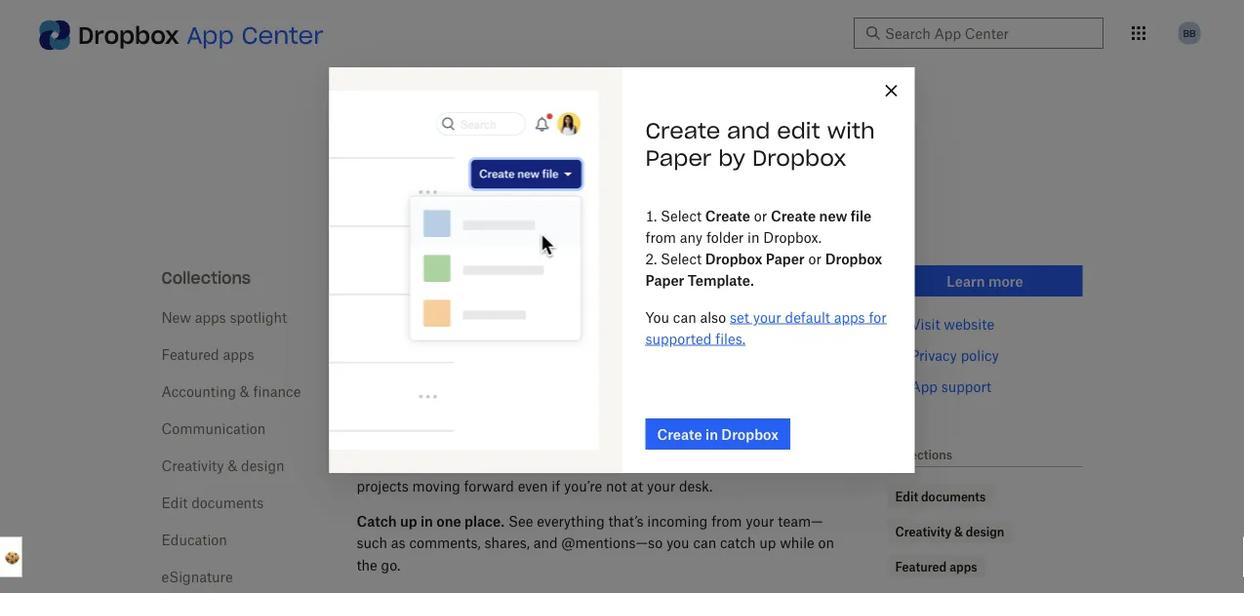 Task type: describe. For each thing, give the bounding box(es) containing it.
support
[[942, 378, 992, 395]]

0 horizontal spatial edit documents link
[[162, 494, 264, 511]]

can inside dropbox paper is a collaborative workspace that helps teams create and share early ideas. you can work with everything from video and images, to code and sound—all in a single place. and it comes free with dropbox.
[[500, 319, 523, 336]]

share inside dropbox paper is a collaborative workspace that helps teams create and share early ideas. you can work with everything from video and images, to code and sound—all in a single place. and it comes free with dropbox.
[[357, 319, 392, 336]]

that
[[642, 297, 668, 314]]

paper inside paper by dropbox dropbox
[[439, 132, 505, 159]]

finance
[[253, 383, 301, 400]]

0 vertical spatial design
[[241, 457, 284, 474]]

new apps spotlight
[[162, 309, 287, 325]]

such
[[357, 535, 387, 551]]

app support
[[911, 378, 992, 395]]

your inside post and reply to comments, so you can keep projects moving forward even if you're not at your desk.
[[647, 478, 675, 494]]

code
[[357, 341, 388, 357]]

images,
[[766, 319, 816, 336]]

see
[[508, 513, 533, 530]]

is
[[456, 297, 467, 314]]

1 vertical spatial featured apps
[[895, 560, 978, 574]]

shares,
[[485, 535, 530, 551]]

to inside dropbox paper is a collaborative workspace that helps teams create and share early ideas. you can work with everything from video and images, to code and sound—all in a single place. and it comes free with dropbox.
[[820, 319, 833, 336]]

if
[[552, 478, 560, 494]]

@mentions—so
[[562, 535, 663, 551]]

select create or create new file from any folder in dropbox.
[[646, 208, 872, 246]]

by inside paper by dropbox dropbox
[[512, 132, 539, 159]]

catch
[[720, 535, 756, 551]]

paper.
[[744, 268, 785, 284]]

you're
[[564, 478, 602, 494]]

supported
[[646, 330, 712, 347]]

ones,
[[765, 376, 798, 393]]

app support link
[[888, 375, 1083, 398]]

paper inside dropbox paper is a collaborative workspace that helps teams create and share early ideas. you can work with everything from video and images, to code and sound—all in a single place. and it comes free with dropbox.
[[415, 297, 453, 314]]

select for create
[[661, 208, 702, 224]]

ideas
[[510, 268, 546, 284]]

& for bottom creativity & design 'link'
[[954, 525, 963, 539]]

ideas.
[[431, 319, 468, 336]]

create
[[753, 297, 794, 314]]

and
[[601, 341, 628, 357]]

or for create new docs or edit existing ones, and share them with your team right from the app, so you can capture inspiration wherever you are.
[[665, 376, 678, 393]]

create and edit with paper by dropbox
[[646, 117, 875, 172]]

dropbox paper is a collaborative workspace that helps teams create and share early ideas. you can work with everything from video and images, to code and sound—all in a single place. and it comes free with dropbox.
[[357, 297, 833, 357]]

catch up in one place.
[[357, 513, 505, 530]]

helps
[[671, 297, 706, 314]]

new inside create new docs or edit existing ones, and share them with your team right from the app, so you can capture inspiration wherever you are.
[[600, 376, 627, 393]]

can inside see everything that's incoming from your team— such as comments, shares, and @mentions—so you can catch up while on the go.
[[693, 535, 717, 551]]

0 vertical spatial app
[[187, 20, 234, 50]]

to inside post and reply to comments, so you can keep projects moving forward even if you're not at your desk.
[[605, 456, 618, 472]]

esignature link
[[162, 568, 233, 585]]

collections for apps
[[162, 268, 251, 288]]

accounting & finance link
[[162, 383, 301, 400]]

default
[[785, 309, 830, 326]]

and inside create new docs or edit existing ones, and share them with your team right from the app, so you can capture inspiration wherever you are.
[[802, 376, 826, 393]]

work
[[527, 319, 559, 336]]

education
[[162, 531, 227, 548]]

go.
[[381, 557, 400, 573]]

folder
[[707, 229, 744, 246]]

desk.
[[679, 478, 713, 494]]

visit
[[911, 316, 940, 332]]

from inside select create or create new file from any folder in dropbox.
[[646, 229, 676, 246]]

files.
[[716, 330, 746, 347]]

in inside dropbox paper is a collaborative workspace that helps teams create and share early ideas. you can work with everything from video and images, to code and sound—all in a single place. and it comes free with dropbox.
[[490, 341, 503, 357]]

privacy policy
[[911, 347, 999, 364]]

and down teams
[[738, 319, 763, 336]]

post and reply to comments, so you can keep projects moving forward even if you're not at your desk.
[[357, 456, 800, 494]]

on
[[818, 535, 834, 551]]

you inside see everything that's incoming from your team— such as comments, shares, and @mentions—so you can catch up while on the go.
[[666, 535, 690, 551]]

everything inside dropbox paper is a collaborative workspace that helps teams create and share early ideas. you can work with everything from video and images, to code and sound—all in a single place. and it comes free with dropbox.
[[594, 319, 662, 336]]

keep projects moving.
[[357, 456, 506, 472]]

0 vertical spatial a
[[471, 297, 478, 314]]

visit website
[[911, 316, 995, 332]]

1 vertical spatial design
[[966, 525, 1005, 539]]

0 vertical spatial projects
[[394, 456, 449, 472]]

1 horizontal spatial a
[[506, 341, 514, 357]]

catch
[[357, 513, 397, 530]]

new
[[162, 309, 191, 325]]

dropbox paper template.
[[646, 250, 883, 289]]

website
[[944, 316, 995, 332]]

collaboratively
[[549, 268, 647, 284]]

them
[[396, 398, 429, 415]]

with right work
[[562, 319, 591, 336]]

or inside select create or create new file from any folder in dropbox.
[[754, 208, 767, 224]]

0 vertical spatial creativity & design
[[162, 457, 284, 474]]

for
[[869, 309, 887, 326]]

1 vertical spatial featured apps link
[[895, 557, 978, 577]]

reply
[[570, 456, 601, 472]]

dropbox. inside select create or create new file from any folder in dropbox.
[[763, 229, 822, 246]]

& for the accounting & finance link
[[240, 383, 250, 400]]

you up create in dropbox button
[[677, 398, 700, 415]]

esignature
[[162, 568, 233, 585]]

new apps spotlight link
[[162, 309, 287, 325]]

dropbox inside dropbox paper template.
[[825, 250, 883, 267]]

collaborative
[[482, 297, 564, 314]]

0 horizontal spatial featured apps link
[[162, 346, 254, 363]]

and inside see everything that's incoming from your team— such as comments, shares, and @mentions—so you can catch up while on the go.
[[534, 535, 558, 551]]

center
[[241, 20, 324, 50]]

everything inside see everything that's incoming from your team— such as comments, shares, and @mentions—so you can catch up while on the go.
[[537, 513, 605, 530]]

create new docs or edit existing ones, and share them with your team right from the app, so you can capture inspiration wherever you are.
[[357, 376, 826, 437]]

1 vertical spatial featured
[[895, 560, 947, 574]]

inspiration
[[357, 420, 426, 437]]

dropbox inside dropbox paper is a collaborative workspace that helps teams create and share early ideas. you can work with everything from video and images, to code and sound—all in a single place. and it comes free with dropbox.
[[357, 297, 412, 314]]

set your default apps for supported files.
[[646, 309, 887, 347]]

0 vertical spatial creativity & design link
[[162, 457, 284, 474]]

communication
[[162, 420, 266, 437]]

edit inside create and edit with paper by dropbox
[[777, 117, 820, 145]]

app education modal image image
[[329, 91, 599, 450]]

edit for the leftmost edit documents link
[[162, 494, 188, 511]]

one
[[437, 513, 461, 530]]

at
[[631, 478, 643, 494]]

share inside create new docs or edit existing ones, and share them with your team right from the app, so you can capture inspiration wherever you are.
[[357, 398, 392, 415]]

create and share early ideas collaboratively with dropbox paper.
[[357, 268, 785, 284]]

dropbox app center
[[78, 20, 324, 50]]

post
[[510, 456, 538, 472]]

in inside button
[[706, 426, 718, 442]]

0 horizontal spatial creativity
[[162, 457, 224, 474]]

can inside 'create and edit with paper by dropbox' dialog
[[673, 309, 697, 326]]

0 vertical spatial featured apps
[[162, 346, 254, 363]]

apps inside set your default apps for supported files.
[[834, 309, 865, 326]]

with inside create and edit with paper by dropbox
[[827, 117, 875, 145]]

forward
[[464, 478, 514, 494]]

can inside post and reply to comments, so you can keep projects moving forward even if you're not at your desk.
[[742, 456, 766, 472]]

place. inside dropbox paper is a collaborative workspace that helps teams create and share early ideas. you can work with everything from video and images, to code and sound—all in a single place. and it comes free with dropbox.
[[560, 341, 598, 357]]

in inside select create or create new file from any folder in dropbox.
[[748, 229, 760, 246]]

paper by dropbox dropbox
[[439, 132, 640, 182]]

create for create new docs or edit existing ones, and share them with your team right from the app, so you can capture inspiration wherever you are.
[[553, 376, 597, 393]]

collections for documents
[[888, 447, 953, 462]]

create in dropbox
[[657, 426, 779, 442]]

create for create and edit with paper by dropbox
[[646, 117, 720, 145]]

1 vertical spatial place.
[[465, 513, 505, 530]]

comments, inside see everything that's incoming from your team— such as comments, shares, and @mentions—so you can catch up while on the go.
[[409, 535, 481, 551]]

app,
[[627, 398, 655, 415]]

create for create in dropbox
[[657, 426, 702, 442]]

comes
[[644, 341, 687, 357]]



Task type: vqa. For each thing, say whether or not it's contained in the screenshot.
and in See Everything That'S Incoming From Your Team— Such As Comments, Shares, And @Mentions—So You Can Catch Up While On The Go.
yes



Task type: locate. For each thing, give the bounding box(es) containing it.
in left single
[[490, 341, 503, 357]]

projects down keep
[[357, 478, 409, 494]]

with up wherever
[[433, 398, 461, 415]]

1 horizontal spatial new
[[819, 208, 847, 224]]

with down the video at bottom
[[719, 341, 748, 357]]

create for create and share early ideas collaboratively with dropbox paper.
[[357, 268, 402, 284]]

new left file
[[819, 208, 847, 224]]

0 horizontal spatial &
[[228, 457, 237, 474]]

also
[[700, 309, 726, 326]]

1 horizontal spatial to
[[820, 319, 833, 336]]

1 horizontal spatial creativity
[[895, 525, 952, 539]]

share up is
[[434, 268, 470, 284]]

comments, down one
[[409, 535, 481, 551]]

as
[[391, 535, 406, 551]]

creativity & design
[[162, 457, 284, 474], [895, 525, 1005, 539]]

1 vertical spatial or
[[809, 250, 822, 267]]

1 horizontal spatial documents
[[921, 489, 986, 504]]

1 vertical spatial up
[[760, 535, 776, 551]]

edit documents link
[[895, 487, 986, 507], [162, 494, 264, 511]]

0 horizontal spatial documents
[[191, 494, 264, 511]]

you down create in dropbox button
[[715, 456, 739, 472]]

early inside dropbox paper is a collaborative workspace that helps teams create and share early ideas. you can work with everything from video and images, to code and sound—all in a single place. and it comes free with dropbox.
[[396, 319, 427, 336]]

0 vertical spatial so
[[658, 398, 673, 415]]

can up create in dropbox button
[[704, 398, 727, 415]]

1 vertical spatial so
[[697, 456, 712, 472]]

1 vertical spatial everything
[[537, 513, 605, 530]]

the down the such at left bottom
[[357, 557, 377, 573]]

education link
[[162, 531, 227, 548]]

place. left and
[[560, 341, 598, 357]]

create
[[646, 117, 720, 145], [705, 208, 750, 224], [771, 208, 816, 224], [357, 268, 402, 284], [553, 376, 597, 393], [657, 426, 702, 442]]

0 horizontal spatial featured apps
[[162, 346, 254, 363]]

accounting & finance
[[162, 383, 301, 400]]

2 select from the top
[[661, 250, 702, 267]]

or up the default
[[809, 250, 822, 267]]

1 horizontal spatial comments,
[[622, 456, 693, 472]]

you down incoming
[[666, 535, 690, 551]]

moving
[[412, 478, 460, 494]]

dropbox.
[[763, 229, 822, 246], [751, 341, 810, 357]]

existing
[[711, 376, 761, 393]]

you right ideas.
[[472, 319, 496, 336]]

0 vertical spatial select
[[661, 208, 702, 224]]

2 horizontal spatial &
[[954, 525, 963, 539]]

0 vertical spatial the
[[603, 398, 624, 415]]

set your default apps for supported files. link
[[646, 309, 887, 347]]

incoming
[[647, 513, 708, 530]]

share
[[434, 268, 470, 284], [357, 319, 392, 336], [357, 398, 392, 415]]

so
[[658, 398, 673, 415], [697, 456, 712, 472]]

0 vertical spatial everything
[[594, 319, 662, 336]]

1 horizontal spatial place.
[[560, 341, 598, 357]]

1 horizontal spatial app
[[911, 378, 938, 395]]

to right images,
[[820, 319, 833, 336]]

0 horizontal spatial place.
[[465, 513, 505, 530]]

select up any
[[661, 208, 702, 224]]

set
[[730, 309, 749, 326]]

docs
[[631, 376, 662, 393]]

1 vertical spatial new
[[600, 376, 627, 393]]

template.
[[688, 272, 754, 289]]

select for dropbox
[[661, 250, 702, 267]]

0 vertical spatial edit
[[777, 117, 820, 145]]

0 horizontal spatial edit
[[682, 376, 707, 393]]

visit website link
[[888, 312, 1083, 336]]

0 horizontal spatial or
[[665, 376, 678, 393]]

keep
[[357, 456, 391, 472]]

with
[[827, 117, 875, 145], [651, 268, 680, 284], [562, 319, 591, 336], [719, 341, 748, 357], [433, 398, 461, 415]]

0 vertical spatial to
[[820, 319, 833, 336]]

projects up 'moving' at the bottom
[[394, 456, 449, 472]]

1 horizontal spatial so
[[697, 456, 712, 472]]

0 horizontal spatial featured
[[162, 346, 219, 363]]

you inside 'create and edit with paper by dropbox' dialog
[[646, 309, 670, 326]]

1 vertical spatial projects
[[357, 478, 409, 494]]

moving.
[[452, 456, 506, 472]]

1 select from the top
[[661, 208, 702, 224]]

select inside select create or create new file from any folder in dropbox.
[[661, 208, 702, 224]]

create in dropbox button
[[646, 418, 790, 450]]

file
[[851, 208, 872, 224]]

0 horizontal spatial the
[[357, 557, 377, 573]]

1 vertical spatial comments,
[[409, 535, 481, 551]]

edit
[[895, 489, 918, 504], [162, 494, 188, 511]]

select dropbox paper or
[[661, 250, 825, 267]]

0 horizontal spatial creativity & design link
[[162, 457, 284, 474]]

free
[[690, 341, 716, 357]]

your up wherever
[[465, 398, 494, 415]]

1 horizontal spatial early
[[474, 268, 507, 284]]

& for topmost creativity & design 'link'
[[228, 457, 237, 474]]

apps
[[195, 309, 226, 325], [834, 309, 865, 326], [223, 346, 254, 363], [950, 560, 978, 574]]

and up sound—all
[[405, 268, 430, 284]]

everything up it at the bottom right of page
[[594, 319, 662, 336]]

1 horizontal spatial creativity & design
[[895, 525, 1005, 539]]

1 vertical spatial the
[[357, 557, 377, 573]]

can
[[673, 309, 697, 326], [500, 319, 523, 336], [704, 398, 727, 415], [742, 456, 766, 472], [693, 535, 717, 551]]

1 vertical spatial select
[[661, 250, 702, 267]]

sound—all
[[419, 341, 487, 357]]

you can also
[[646, 309, 730, 326]]

new left docs
[[600, 376, 627, 393]]

create inside button
[[657, 426, 702, 442]]

by
[[512, 132, 539, 159], [719, 145, 746, 172]]

1 vertical spatial edit
[[682, 376, 707, 393]]

1 vertical spatial creativity
[[895, 525, 952, 539]]

1 horizontal spatial &
[[240, 383, 250, 400]]

any
[[680, 229, 703, 246]]

0 vertical spatial up
[[400, 513, 417, 530]]

and right 'code'
[[392, 341, 416, 357]]

and up 'if'
[[542, 456, 566, 472]]

and right ones,
[[802, 376, 826, 393]]

that's
[[608, 513, 644, 530]]

the left app, on the bottom of page
[[603, 398, 624, 415]]

collections up new apps spotlight link
[[162, 268, 251, 288]]

with up that
[[651, 268, 680, 284]]

share up 'code'
[[357, 319, 392, 336]]

comments,
[[622, 456, 693, 472], [409, 535, 481, 551]]

in up desk.
[[706, 426, 718, 442]]

so inside create new docs or edit existing ones, and share them with your team right from the app, so you can capture inspiration wherever you are.
[[658, 398, 673, 415]]

are.
[[519, 420, 543, 437]]

1 vertical spatial early
[[396, 319, 427, 336]]

communication link
[[162, 420, 266, 437]]

0 horizontal spatial app
[[187, 20, 234, 50]]

so inside post and reply to comments, so you can keep projects moving forward even if you're not at your desk.
[[697, 456, 712, 472]]

from inside dropbox paper is a collaborative workspace that helps teams create and share early ideas. you can work with everything from video and images, to code and sound—all in a single place. and it comes free with dropbox.
[[666, 319, 697, 336]]

you down team
[[492, 420, 516, 437]]

the
[[603, 398, 624, 415], [357, 557, 377, 573]]

can left keep
[[742, 456, 766, 472]]

can inside create new docs or edit existing ones, and share them with your team right from the app, so you can capture inspiration wherever you are.
[[704, 398, 727, 415]]

team
[[497, 398, 530, 415]]

your up catch
[[746, 513, 774, 530]]

2 vertical spatial share
[[357, 398, 392, 415]]

0 vertical spatial share
[[434, 268, 470, 284]]

a
[[471, 297, 478, 314], [506, 341, 514, 357]]

teams
[[710, 297, 750, 314]]

you
[[646, 309, 670, 326], [472, 319, 496, 336]]

the inside see everything that's incoming from your team— such as comments, shares, and @mentions—so you can catch up while on the go.
[[357, 557, 377, 573]]

new
[[819, 208, 847, 224], [600, 376, 627, 393]]

1 horizontal spatial edit
[[895, 489, 918, 504]]

dropbox. down images,
[[751, 341, 810, 357]]

create inside create and edit with paper by dropbox
[[646, 117, 720, 145]]

1 vertical spatial creativity & design link
[[895, 522, 1005, 542]]

your right at
[[647, 478, 675, 494]]

comments, up at
[[622, 456, 693, 472]]

1 vertical spatial share
[[357, 319, 392, 336]]

0 horizontal spatial creativity & design
[[162, 457, 284, 474]]

1 horizontal spatial featured apps link
[[895, 557, 978, 577]]

0 vertical spatial comments,
[[622, 456, 693, 472]]

a left single
[[506, 341, 514, 357]]

0 horizontal spatial so
[[658, 398, 673, 415]]

create inside create new docs or edit existing ones, and share them with your team right from the app, so you can capture inspiration wherever you are.
[[553, 376, 597, 393]]

single
[[518, 341, 556, 357]]

and up images,
[[797, 297, 822, 314]]

0 horizontal spatial edit documents
[[162, 494, 264, 511]]

1 vertical spatial creativity & design
[[895, 525, 1005, 539]]

your right set
[[753, 309, 782, 326]]

in left one
[[421, 513, 433, 530]]

up inside see everything that's incoming from your team— such as comments, shares, and @mentions—so you can catch up while on the go.
[[760, 535, 776, 551]]

projects inside post and reply to comments, so you can keep projects moving forward even if you're not at your desk.
[[357, 478, 409, 494]]

keep
[[769, 456, 800, 472]]

new inside select create or create new file from any folder in dropbox.
[[819, 208, 847, 224]]

early left ideas.
[[396, 319, 427, 336]]

0 vertical spatial or
[[754, 208, 767, 224]]

select down any
[[661, 250, 702, 267]]

the inside create new docs or edit existing ones, and share them with your team right from the app, so you can capture inspiration wherever you are.
[[603, 398, 624, 415]]

paper inside create and edit with paper by dropbox
[[646, 145, 712, 172]]

1 horizontal spatial edit documents
[[895, 489, 986, 504]]

from down the "helps"
[[666, 319, 697, 336]]

in up select dropbox paper or
[[748, 229, 760, 246]]

dropbox. inside dropbox paper is a collaborative workspace that helps teams create and share early ideas. you can work with everything from video and images, to code and sound—all in a single place. and it comes free with dropbox.
[[751, 341, 810, 357]]

0 horizontal spatial you
[[472, 319, 496, 336]]

0 horizontal spatial to
[[605, 456, 618, 472]]

even
[[518, 478, 548, 494]]

0 vertical spatial featured
[[162, 346, 219, 363]]

projects
[[394, 456, 449, 472], [357, 478, 409, 494]]

0 horizontal spatial collections
[[162, 268, 251, 288]]

0 vertical spatial new
[[819, 208, 847, 224]]

your inside see everything that's incoming from your team— such as comments, shares, and @mentions—so you can catch up while on the go.
[[746, 513, 774, 530]]

& inside 'link'
[[954, 525, 963, 539]]

up up as
[[400, 513, 417, 530]]

0 horizontal spatial by
[[512, 132, 539, 159]]

0 vertical spatial featured apps link
[[162, 346, 254, 363]]

right
[[534, 398, 565, 415]]

1 horizontal spatial or
[[754, 208, 767, 224]]

place. up shares,
[[465, 513, 505, 530]]

0 vertical spatial place.
[[560, 341, 598, 357]]

1 vertical spatial collections
[[888, 447, 953, 462]]

you up 'supported'
[[646, 309, 670, 326]]

2 vertical spatial or
[[665, 376, 678, 393]]

from up catch
[[712, 513, 742, 530]]

so right app, on the bottom of page
[[658, 398, 673, 415]]

or inside create new docs or edit existing ones, and share them with your team right from the app, so you can capture inspiration wherever you are.
[[665, 376, 678, 393]]

1 horizontal spatial creativity & design link
[[895, 522, 1005, 542]]

0 vertical spatial collections
[[162, 268, 251, 288]]

creativity
[[162, 457, 224, 474], [895, 525, 952, 539]]

dropbox inside button
[[722, 426, 779, 442]]

1 horizontal spatial featured
[[895, 560, 947, 574]]

it
[[632, 341, 641, 357]]

see everything that's incoming from your team— such as comments, shares, and @mentions—so you can catch up while on the go.
[[357, 513, 834, 573]]

0 horizontal spatial new
[[600, 376, 627, 393]]

1 horizontal spatial edit documents link
[[895, 487, 986, 507]]

1 horizontal spatial design
[[966, 525, 1005, 539]]

and
[[727, 117, 770, 145], [405, 268, 430, 284], [797, 297, 822, 314], [738, 319, 763, 336], [392, 341, 416, 357], [802, 376, 826, 393], [542, 456, 566, 472], [534, 535, 558, 551]]

accounting
[[162, 383, 236, 400]]

0 horizontal spatial comments,
[[409, 535, 481, 551]]

to up not
[[605, 456, 618, 472]]

from left any
[[646, 229, 676, 246]]

1 vertical spatial a
[[506, 341, 514, 357]]

0 horizontal spatial a
[[471, 297, 478, 314]]

you inside dropbox paper is a collaborative workspace that helps teams create and share early ideas. you can work with everything from video and images, to code and sound—all in a single place. and it comes free with dropbox.
[[472, 319, 496, 336]]

0 vertical spatial early
[[474, 268, 507, 284]]

1 vertical spatial &
[[228, 457, 237, 474]]

you inside post and reply to comments, so you can keep projects moving forward even if you're not at your desk.
[[715, 456, 739, 472]]

Search App Center text field
[[885, 22, 1092, 44]]

not
[[606, 478, 627, 494]]

workspace
[[568, 297, 638, 314]]

0 horizontal spatial edit
[[162, 494, 188, 511]]

and right shares,
[[534, 535, 558, 551]]

or for select dropbox paper or
[[809, 250, 822, 267]]

everything down you're
[[537, 513, 605, 530]]

can down collaborative
[[500, 319, 523, 336]]

create and edit with paper by dropbox dialog
[[329, 67, 915, 473]]

video
[[700, 319, 735, 336]]

1 vertical spatial to
[[605, 456, 618, 472]]

your inside create new docs or edit existing ones, and share them with your team right from the app, so you can capture inspiration wherever you are.
[[465, 398, 494, 415]]

dropbox. up dropbox paper template.
[[763, 229, 822, 246]]

from inside see everything that's incoming from your team— such as comments, shares, and @mentions—so you can catch up while on the go.
[[712, 513, 742, 530]]

0 vertical spatial creativity
[[162, 457, 224, 474]]

edit inside create new docs or edit existing ones, and share them with your team right from the app, so you can capture inspiration wherever you are.
[[682, 376, 707, 393]]

your
[[753, 309, 782, 326], [465, 398, 494, 415], [647, 478, 675, 494], [746, 513, 774, 530]]

dropbox inside create and edit with paper by dropbox
[[752, 145, 847, 172]]

a right is
[[471, 297, 478, 314]]

featured apps link
[[162, 346, 254, 363], [895, 557, 978, 577]]

can up 'supported'
[[673, 309, 697, 326]]

and inside create and edit with paper by dropbox
[[727, 117, 770, 145]]

1 vertical spatial app
[[911, 378, 938, 395]]

0 vertical spatial dropbox.
[[763, 229, 822, 246]]

up left while in the bottom of the page
[[760, 535, 776, 551]]

or up select dropbox paper or
[[754, 208, 767, 224]]

app left center on the top left
[[187, 20, 234, 50]]

so up desk.
[[697, 456, 712, 472]]

by inside create and edit with paper by dropbox
[[719, 145, 746, 172]]

wherever
[[429, 420, 489, 437]]

1 horizontal spatial the
[[603, 398, 624, 415]]

from right right
[[568, 398, 599, 415]]

from inside create new docs or edit existing ones, and share them with your team right from the app, so you can capture inspiration wherever you are.
[[568, 398, 599, 415]]

edit for the rightmost edit documents link
[[895, 489, 918, 504]]

early left ideas
[[474, 268, 507, 284]]

1 horizontal spatial featured apps
[[895, 560, 978, 574]]

and inside post and reply to comments, so you can keep projects moving forward even if you're not at your desk.
[[542, 456, 566, 472]]

2 horizontal spatial or
[[809, 250, 822, 267]]

comments, inside post and reply to comments, so you can keep projects moving forward even if you're not at your desk.
[[622, 456, 693, 472]]

can left catch
[[693, 535, 717, 551]]

and up select create or create new file from any folder in dropbox.
[[727, 117, 770, 145]]

with up file
[[827, 117, 875, 145]]

early
[[474, 268, 507, 284], [396, 319, 427, 336]]

up
[[400, 513, 417, 530], [760, 535, 776, 551]]

collections down app support
[[888, 447, 953, 462]]

with inside create new docs or edit existing ones, and share them with your team right from the app, so you can capture inspiration wherever you are.
[[433, 398, 461, 415]]

or right docs
[[665, 376, 678, 393]]

or
[[754, 208, 767, 224], [809, 250, 822, 267], [665, 376, 678, 393]]

0 horizontal spatial early
[[396, 319, 427, 336]]

while
[[780, 535, 815, 551]]

paper inside dropbox paper template.
[[646, 272, 684, 289]]

collections
[[162, 268, 251, 288], [888, 447, 953, 462]]

your inside set your default apps for supported files.
[[753, 309, 782, 326]]

featured apps
[[162, 346, 254, 363], [895, 560, 978, 574]]

0 horizontal spatial design
[[241, 457, 284, 474]]

privacy
[[911, 347, 957, 364]]

0 vertical spatial &
[[240, 383, 250, 400]]

app down privacy in the right of the page
[[911, 378, 938, 395]]

to
[[820, 319, 833, 336], [605, 456, 618, 472]]

share up inspiration
[[357, 398, 392, 415]]

policy
[[961, 347, 999, 364]]



